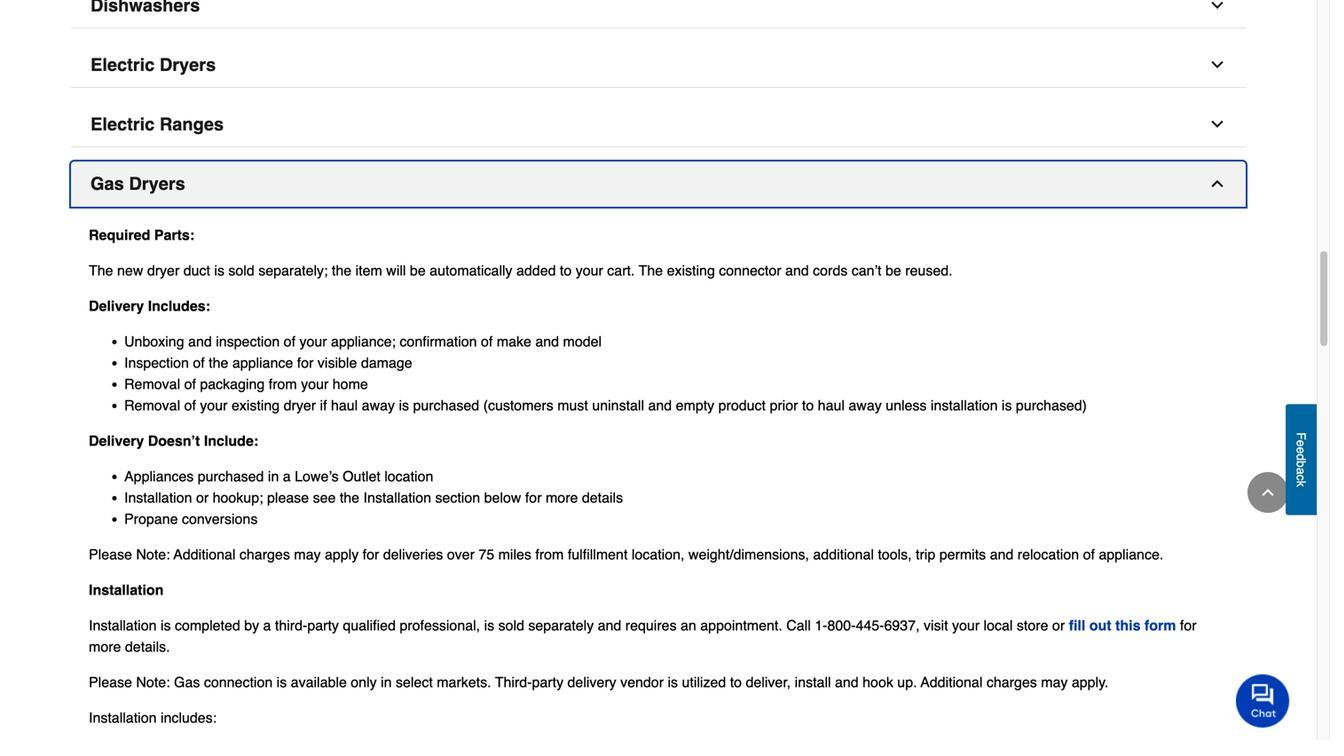 Task type: describe. For each thing, give the bounding box(es) containing it.
delivery
[[568, 674, 617, 691]]

for inside for more details.
[[1181, 617, 1197, 634]]

parts:
[[154, 227, 195, 243]]

is right professional,
[[484, 617, 495, 634]]

outlet
[[343, 468, 381, 485]]

purchased)
[[1016, 397, 1087, 414]]

gas inside button
[[91, 173, 124, 194]]

chevron down image for electric dryers
[[1209, 56, 1227, 74]]

separately
[[529, 617, 594, 634]]

is left the available at the bottom of page
[[277, 674, 287, 691]]

1 vertical spatial or
[[1053, 617, 1065, 634]]

details.
[[125, 639, 170, 655]]

third-
[[275, 617, 307, 634]]

deliver,
[[746, 674, 791, 691]]

connector
[[719, 262, 782, 279]]

1 horizontal spatial from
[[536, 546, 564, 563]]

chevron up image inside scroll to top element
[[1260, 484, 1277, 502]]

can't
[[852, 262, 882, 279]]

installation for installation is completed by a third-party qualified professional, is sold separately and requires an appointment. call   1-800-445-6937, visit your local store or fill out this form
[[89, 617, 157, 634]]

b
[[1295, 461, 1309, 468]]

prior
[[770, 397, 798, 414]]

out
[[1090, 617, 1112, 634]]

more inside appliances purchased in a lowe's outlet location installation or hookup; please see the installation section below for more details propane conversions
[[546, 490, 578, 506]]

note: for gas
[[136, 674, 170, 691]]

1 removal from the top
[[124, 376, 180, 392]]

lowe's
[[295, 468, 339, 485]]

includes:
[[161, 710, 217, 726]]

scroll to top element
[[1248, 472, 1289, 513]]

of left make
[[481, 333, 493, 350]]

electric ranges
[[91, 114, 224, 134]]

note: for additional
[[136, 546, 170, 563]]

installation
[[931, 397, 998, 414]]

0 vertical spatial the
[[332, 262, 352, 279]]

call
[[787, 617, 811, 634]]

see
[[313, 490, 336, 506]]

existing inside unboxing and inspection of your appliance; confirmation of make and model inspection of the appliance for visible damage removal of packaging from your home removal of your existing dryer if haul away is purchased (customers must uninstall and empty product prior to haul away unless installation is purchased)
[[232, 397, 280, 414]]

2 be from the left
[[886, 262, 902, 279]]

required parts:
[[89, 227, 195, 243]]

duct
[[184, 262, 210, 279]]

c
[[1295, 475, 1309, 481]]

your up if
[[301, 376, 329, 392]]

1 horizontal spatial sold
[[499, 617, 525, 634]]

for more details.
[[89, 617, 1197, 655]]

please note: additional charges may apply for deliveries over 75 miles from fulfillment location, weight/dimensions, additional tools, trip permits and relocation of appliance.
[[89, 546, 1164, 563]]

weight/dimensions,
[[689, 546, 810, 563]]

automatically
[[430, 262, 513, 279]]

home
[[333, 376, 368, 392]]

a inside appliances purchased in a lowe's outlet location installation or hookup; please see the installation section below for more details propane conversions
[[283, 468, 291, 485]]

added
[[517, 262, 556, 279]]

your right visit
[[953, 617, 980, 634]]

new
[[117, 262, 143, 279]]

location,
[[632, 546, 685, 563]]

electric dryers button
[[71, 43, 1246, 88]]

1 away from the left
[[362, 397, 395, 414]]

is up details.
[[161, 617, 171, 634]]

professional,
[[400, 617, 480, 634]]

1 e from the top
[[1295, 440, 1309, 447]]

fill out this form link
[[1069, 617, 1177, 634]]

of up doesn't
[[184, 397, 196, 414]]

damage
[[361, 355, 412, 371]]

or inside appliances purchased in a lowe's outlet location installation or hookup; please see the installation section below for more details propane conversions
[[196, 490, 209, 506]]

75
[[479, 546, 495, 563]]

1 haul from the left
[[331, 397, 358, 414]]

chevron up image inside gas dryers button
[[1209, 175, 1227, 193]]

f e e d b a c k button
[[1286, 404, 1317, 515]]

qualified
[[343, 617, 396, 634]]

hook
[[863, 674, 894, 691]]

markets.
[[437, 674, 491, 691]]

permits
[[940, 546, 986, 563]]

0 horizontal spatial additional
[[174, 546, 236, 563]]

an
[[681, 617, 697, 634]]

k
[[1295, 481, 1309, 487]]

appointment.
[[701, 617, 783, 634]]

completed
[[175, 617, 240, 634]]

deliveries
[[383, 546, 443, 563]]

your down packaging
[[200, 397, 228, 414]]

section
[[435, 490, 480, 506]]

from inside unboxing and inspection of your appliance; confirmation of make and model inspection of the appliance for visible damage removal of packaging from your home removal of your existing dryer if haul away is purchased (customers must uninstall and empty product prior to haul away unless installation is purchased)
[[269, 376, 297, 392]]

below
[[484, 490, 521, 506]]

f
[[1295, 432, 1309, 440]]

of up appliance
[[284, 333, 296, 350]]

required
[[89, 227, 150, 243]]

must
[[558, 397, 588, 414]]

1 horizontal spatial party
[[532, 674, 564, 691]]

over
[[447, 546, 475, 563]]

2 removal from the top
[[124, 397, 180, 414]]

fill
[[1069, 617, 1086, 634]]

for inside appliances purchased in a lowe's outlet location installation or hookup; please see the installation section below for more details propane conversions
[[525, 490, 542, 506]]

6937,
[[885, 617, 920, 634]]

confirmation
[[400, 333, 477, 350]]

please note: gas connection is available only in select markets. third-party delivery vendor is utilized to deliver, install and hook up. additional charges may apply.
[[89, 674, 1109, 691]]

appliance
[[232, 355, 293, 371]]

additional
[[814, 546, 874, 563]]

will
[[386, 262, 406, 279]]

the new dryer duct is sold separately; the item will be automatically added to your cart. the existing connector and cords can't be reused.
[[89, 262, 953, 279]]

includes:
[[148, 298, 210, 314]]

delivery doesn't include:
[[89, 433, 258, 449]]

the inside unboxing and inspection of your appliance; confirmation of make and model inspection of the appliance for visible damage removal of packaging from your home removal of your existing dryer if haul away is purchased (customers must uninstall and empty product prior to haul away unless installation is purchased)
[[209, 355, 229, 371]]

installation for installation
[[89, 582, 164, 598]]

available
[[291, 674, 347, 691]]

apply.
[[1072, 674, 1109, 691]]

by
[[244, 617, 259, 634]]

d
[[1295, 454, 1309, 461]]

to inside unboxing and inspection of your appliance; confirmation of make and model inspection of the appliance for visible damage removal of packaging from your home removal of your existing dryer if haul away is purchased (customers must uninstall and empty product prior to haul away unless installation is purchased)
[[802, 397, 814, 414]]

installation for installation includes:
[[89, 710, 157, 726]]

please
[[267, 490, 309, 506]]

2 vertical spatial to
[[730, 674, 742, 691]]

up.
[[898, 674, 918, 691]]

dryer inside unboxing and inspection of your appliance; confirmation of make and model inspection of the appliance for visible damage removal of packaging from your home removal of your existing dryer if haul away is purchased (customers must uninstall and empty product prior to haul away unless installation is purchased)
[[284, 397, 316, 414]]



Task type: locate. For each thing, give the bounding box(es) containing it.
trip
[[916, 546, 936, 563]]

0 horizontal spatial or
[[196, 490, 209, 506]]

1 vertical spatial sold
[[499, 617, 525, 634]]

0 vertical spatial existing
[[667, 262, 715, 279]]

charges
[[240, 546, 290, 563], [987, 674, 1038, 691]]

removal down inspection on the left
[[124, 376, 180, 392]]

item
[[356, 262, 382, 279]]

appliances
[[124, 468, 194, 485]]

and right 'permits'
[[990, 546, 1014, 563]]

cords
[[813, 262, 848, 279]]

2 delivery from the top
[[89, 433, 144, 449]]

gas up includes:
[[174, 674, 200, 691]]

0 vertical spatial note:
[[136, 546, 170, 563]]

0 vertical spatial additional
[[174, 546, 236, 563]]

2 e from the top
[[1295, 447, 1309, 454]]

more
[[546, 490, 578, 506], [89, 639, 121, 655]]

gas dryers button
[[71, 162, 1246, 207]]

charges down conversions
[[240, 546, 290, 563]]

dryers up ranges
[[160, 55, 216, 75]]

0 vertical spatial in
[[268, 468, 279, 485]]

1 horizontal spatial may
[[1041, 674, 1068, 691]]

haul right 'prior'
[[818, 397, 845, 414]]

more inside for more details.
[[89, 639, 121, 655]]

to right added
[[560, 262, 572, 279]]

appliances purchased in a lowe's outlet location installation or hookup; please see the installation section below for more details propane conversions
[[124, 468, 623, 527]]

0 horizontal spatial may
[[294, 546, 321, 563]]

purchased
[[198, 468, 264, 485]]

installation
[[124, 490, 192, 506], [364, 490, 431, 506], [89, 582, 164, 598], [89, 617, 157, 634], [89, 710, 157, 726]]

of down inspection on the left
[[184, 376, 196, 392]]

is right installation
[[1002, 397, 1012, 414]]

2 electric from the top
[[91, 114, 155, 134]]

2 haul from the left
[[818, 397, 845, 414]]

product
[[719, 397, 766, 414]]

e up d
[[1295, 440, 1309, 447]]

1 horizontal spatial in
[[381, 674, 392, 691]]

propane
[[124, 511, 178, 527]]

apply
[[325, 546, 359, 563]]

1 horizontal spatial additional
[[921, 674, 983, 691]]

may left apply
[[294, 546, 321, 563]]

0 horizontal spatial the
[[89, 262, 113, 279]]

the inside appliances purchased in a lowe's outlet location installation or hookup; please see the installation section below for more details propane conversions
[[340, 490, 360, 506]]

800-
[[828, 617, 856, 634]]

0 vertical spatial sold
[[229, 262, 255, 279]]

gas dryers
[[91, 173, 185, 194]]

sold left separately
[[499, 617, 525, 634]]

be
[[410, 262, 426, 279], [886, 262, 902, 279]]

1 horizontal spatial away
[[849, 397, 882, 414]]

0 horizontal spatial more
[[89, 639, 121, 655]]

requires
[[626, 617, 677, 634]]

0 horizontal spatial existing
[[232, 397, 280, 414]]

unboxing
[[124, 333, 184, 350]]

1 vertical spatial dryers
[[129, 173, 185, 194]]

and right make
[[536, 333, 559, 350]]

2 horizontal spatial a
[[1295, 468, 1309, 475]]

delivery up the appliances
[[89, 433, 144, 449]]

1 vertical spatial to
[[802, 397, 814, 414]]

chevron down image inside electric dryers button
[[1209, 56, 1227, 74]]

delivery for delivery doesn't include:
[[89, 433, 144, 449]]

or
[[196, 490, 209, 506], [1053, 617, 1065, 634]]

the up packaging
[[209, 355, 229, 371]]

vendor
[[621, 674, 664, 691]]

1 vertical spatial chevron down image
[[1209, 56, 1227, 74]]

a inside button
[[1295, 468, 1309, 475]]

please
[[89, 546, 132, 563], [89, 674, 132, 691]]

to right utilized
[[730, 674, 742, 691]]

0 horizontal spatial be
[[410, 262, 426, 279]]

your
[[576, 262, 604, 279], [300, 333, 327, 350], [301, 376, 329, 392], [200, 397, 228, 414], [953, 617, 980, 634]]

appliance;
[[331, 333, 396, 350]]

conversions
[[182, 511, 258, 527]]

0 vertical spatial or
[[196, 490, 209, 506]]

appliance.
[[1099, 546, 1164, 563]]

1 vertical spatial electric
[[91, 114, 155, 134]]

gas up required
[[91, 173, 124, 194]]

the left item
[[332, 262, 352, 279]]

the right cart.
[[639, 262, 663, 279]]

note: up installation includes:
[[136, 674, 170, 691]]

2 horizontal spatial to
[[802, 397, 814, 414]]

hookup;
[[213, 490, 263, 506]]

fulfillment
[[568, 546, 628, 563]]

installation includes:
[[89, 710, 217, 726]]

1 horizontal spatial be
[[886, 262, 902, 279]]

1 vertical spatial more
[[89, 639, 121, 655]]

and down includes:
[[188, 333, 212, 350]]

1 horizontal spatial the
[[639, 262, 663, 279]]

party left qualified
[[307, 617, 339, 634]]

additional down conversions
[[174, 546, 236, 563]]

in right only
[[381, 674, 392, 691]]

1 vertical spatial dryer
[[284, 397, 316, 414]]

0 horizontal spatial a
[[263, 617, 271, 634]]

1 chevron down image from the top
[[1209, 0, 1227, 14]]

1 horizontal spatial dryer
[[284, 397, 316, 414]]

party
[[307, 617, 339, 634], [532, 674, 564, 691]]

chevron up image
[[1209, 175, 1227, 193], [1260, 484, 1277, 502]]

delivery includes:
[[89, 298, 210, 314]]

1 the from the left
[[89, 262, 113, 279]]

your up visible
[[300, 333, 327, 350]]

of
[[284, 333, 296, 350], [481, 333, 493, 350], [193, 355, 205, 371], [184, 376, 196, 392], [184, 397, 196, 414], [1084, 546, 1095, 563]]

a
[[1295, 468, 1309, 475], [283, 468, 291, 485], [263, 617, 271, 634]]

for left visible
[[297, 355, 314, 371]]

e
[[1295, 440, 1309, 447], [1295, 447, 1309, 454]]

the left new
[[89, 262, 113, 279]]

1 electric from the top
[[91, 55, 155, 75]]

existing left connector
[[667, 262, 715, 279]]

of up packaging
[[193, 355, 205, 371]]

please for please note: gas connection is available only in select markets. third-party delivery vendor is utilized to deliver, install and hook up. additional charges may apply.
[[89, 674, 132, 691]]

a up please
[[283, 468, 291, 485]]

a up k in the right of the page
[[1295, 468, 1309, 475]]

0 horizontal spatial chevron up image
[[1209, 175, 1227, 193]]

chevron down image for electric ranges
[[1209, 115, 1227, 133]]

additional
[[174, 546, 236, 563], [921, 674, 983, 691]]

for right the form
[[1181, 617, 1197, 634]]

details
[[582, 490, 623, 506]]

of right relocation
[[1084, 546, 1095, 563]]

packaging
[[200, 376, 265, 392]]

dryers for electric dryers
[[160, 55, 216, 75]]

for right apply
[[363, 546, 379, 563]]

3 chevron down image from the top
[[1209, 115, 1227, 133]]

and left empty
[[648, 397, 672, 414]]

0 horizontal spatial from
[[269, 376, 297, 392]]

1 horizontal spatial a
[[283, 468, 291, 485]]

445-
[[856, 617, 885, 634]]

unboxing and inspection of your appliance; confirmation of make and model inspection of the appliance for visible damage removal of packaging from your home removal of your existing dryer if haul away is purchased (customers must uninstall and empty product prior to haul away unless installation is purchased)
[[124, 333, 1087, 414]]

chevron down image inside electric ranges button
[[1209, 115, 1227, 133]]

the
[[332, 262, 352, 279], [209, 355, 229, 371], [340, 490, 360, 506]]

1 horizontal spatial haul
[[818, 397, 845, 414]]

1 horizontal spatial more
[[546, 490, 578, 506]]

please for please note: additional charges may apply for deliveries over 75 miles from fulfillment location, weight/dimensions, additional tools, trip permits and relocation of appliance.
[[89, 546, 132, 563]]

the
[[89, 262, 113, 279], [639, 262, 663, 279]]

1 vertical spatial in
[[381, 674, 392, 691]]

install
[[795, 674, 831, 691]]

note: down "propane"
[[136, 546, 170, 563]]

select
[[396, 674, 433, 691]]

please down "propane"
[[89, 546, 132, 563]]

0 horizontal spatial charges
[[240, 546, 290, 563]]

please down details.
[[89, 674, 132, 691]]

doesn't
[[148, 433, 200, 449]]

1 horizontal spatial gas
[[174, 674, 200, 691]]

1 horizontal spatial existing
[[667, 262, 715, 279]]

1 note: from the top
[[136, 546, 170, 563]]

1 vertical spatial chevron up image
[[1260, 484, 1277, 502]]

for right below
[[525, 490, 542, 506]]

tools,
[[878, 546, 912, 563]]

cart.
[[607, 262, 635, 279]]

empty
[[676, 397, 715, 414]]

2 the from the left
[[639, 262, 663, 279]]

0 horizontal spatial in
[[268, 468, 279, 485]]

visit
[[924, 617, 949, 634]]

gas
[[91, 173, 124, 194], [174, 674, 200, 691]]

for
[[297, 355, 314, 371], [525, 490, 542, 506], [363, 546, 379, 563], [1181, 617, 1197, 634]]

electric for electric ranges
[[91, 114, 155, 134]]

electric up "gas dryers"
[[91, 114, 155, 134]]

delivery for delivery includes:
[[89, 298, 144, 314]]

make
[[497, 333, 532, 350]]

1 vertical spatial from
[[536, 546, 564, 563]]

chat invite button image
[[1237, 674, 1291, 728]]

for inside unboxing and inspection of your appliance; confirmation of make and model inspection of the appliance for visible damage removal of packaging from your home removal of your existing dryer if haul away is purchased (customers must uninstall and empty product prior to haul away unless installation is purchased)
[[297, 355, 314, 371]]

only
[[351, 674, 377, 691]]

0 horizontal spatial to
[[560, 262, 572, 279]]

0 vertical spatial electric
[[91, 55, 155, 75]]

1 horizontal spatial charges
[[987, 674, 1038, 691]]

0 horizontal spatial away
[[362, 397, 395, 414]]

0 horizontal spatial sold
[[229, 262, 255, 279]]

and left hook
[[835, 674, 859, 691]]

0 vertical spatial gas
[[91, 173, 124, 194]]

1 vertical spatial the
[[209, 355, 229, 371]]

electric for electric dryers
[[91, 55, 155, 75]]

0 vertical spatial party
[[307, 617, 339, 634]]

0 vertical spatial chevron down image
[[1209, 0, 1227, 14]]

model
[[563, 333, 602, 350]]

0 horizontal spatial party
[[307, 617, 339, 634]]

be right will
[[410, 262, 426, 279]]

is right vendor
[[668, 674, 678, 691]]

removal up delivery doesn't include:
[[124, 397, 180, 414]]

dryers for gas dryers
[[129, 173, 185, 194]]

electric dryers
[[91, 55, 216, 75]]

2 away from the left
[[849, 397, 882, 414]]

1 vertical spatial note:
[[136, 674, 170, 691]]

e up b
[[1295, 447, 1309, 454]]

dryer left if
[[284, 397, 316, 414]]

unless
[[886, 397, 927, 414]]

electric up electric ranges
[[91, 55, 155, 75]]

more left details on the left of the page
[[546, 490, 578, 506]]

0 vertical spatial delivery
[[89, 298, 144, 314]]

1 vertical spatial charges
[[987, 674, 1038, 691]]

1 horizontal spatial chevron up image
[[1260, 484, 1277, 502]]

chevron down image
[[1209, 0, 1227, 14], [1209, 56, 1227, 74], [1209, 115, 1227, 133]]

existing down packaging
[[232, 397, 280, 414]]

away left unless
[[849, 397, 882, 414]]

or up conversions
[[196, 490, 209, 506]]

1 be from the left
[[410, 262, 426, 279]]

relocation
[[1018, 546, 1080, 563]]

third-
[[495, 674, 532, 691]]

0 vertical spatial please
[[89, 546, 132, 563]]

uninstall
[[592, 397, 645, 414]]

1 vertical spatial gas
[[174, 674, 200, 691]]

utilized
[[682, 674, 726, 691]]

is down the damage
[[399, 397, 409, 414]]

connection
[[204, 674, 273, 691]]

0 vertical spatial chevron up image
[[1209, 175, 1227, 193]]

haul right if
[[331, 397, 358, 414]]

dryer right new
[[147, 262, 180, 279]]

sold right duct
[[229, 262, 255, 279]]

0 vertical spatial from
[[269, 376, 297, 392]]

0 vertical spatial more
[[546, 490, 578, 506]]

inspection
[[216, 333, 280, 350]]

2 vertical spatial chevron down image
[[1209, 115, 1227, 133]]

dryers up required parts: on the top left of page
[[129, 173, 185, 194]]

0 vertical spatial dryer
[[147, 262, 180, 279]]

include:
[[204, 433, 258, 449]]

visible
[[318, 355, 357, 371]]

1 vertical spatial please
[[89, 674, 132, 691]]

more left details.
[[89, 639, 121, 655]]

charges down local
[[987, 674, 1038, 691]]

electric ranges button
[[71, 102, 1246, 147]]

party left delivery
[[532, 674, 564, 691]]

be right the 'can't'
[[886, 262, 902, 279]]

from right miles
[[536, 546, 564, 563]]

1 delivery from the top
[[89, 298, 144, 314]]

1 please from the top
[[89, 546, 132, 563]]

f e e d b a c k
[[1295, 432, 1309, 487]]

in up please
[[268, 468, 279, 485]]

1 horizontal spatial or
[[1053, 617, 1065, 634]]

1 horizontal spatial to
[[730, 674, 742, 691]]

may left apply.
[[1041, 674, 1068, 691]]

0 vertical spatial charges
[[240, 546, 290, 563]]

1 vertical spatial removal
[[124, 397, 180, 414]]

reused.
[[906, 262, 953, 279]]

a right by
[[263, 617, 271, 634]]

installation is completed by a third-party qualified professional, is sold separately and requires an appointment. call   1-800-445-6937, visit your local store or fill out this form
[[89, 617, 1177, 634]]

and left requires
[[598, 617, 622, 634]]

the down outlet on the left of the page
[[340, 490, 360, 506]]

0 vertical spatial dryers
[[160, 55, 216, 75]]

1 vertical spatial may
[[1041, 674, 1068, 691]]

2 chevron down image from the top
[[1209, 56, 1227, 74]]

0 horizontal spatial dryer
[[147, 262, 180, 279]]

0 horizontal spatial haul
[[331, 397, 358, 414]]

sold
[[229, 262, 255, 279], [499, 617, 525, 634]]

additional right up.
[[921, 674, 983, 691]]

away down home
[[362, 397, 395, 414]]

and
[[786, 262, 809, 279], [188, 333, 212, 350], [536, 333, 559, 350], [648, 397, 672, 414], [990, 546, 1014, 563], [598, 617, 622, 634], [835, 674, 859, 691]]

store
[[1017, 617, 1049, 634]]

separately;
[[259, 262, 328, 279]]

2 vertical spatial the
[[340, 490, 360, 506]]

and left 'cords'
[[786, 262, 809, 279]]

0 horizontal spatial gas
[[91, 173, 124, 194]]

2 please from the top
[[89, 674, 132, 691]]

0 vertical spatial removal
[[124, 376, 180, 392]]

form
[[1145, 617, 1177, 634]]

ranges
[[160, 114, 224, 134]]

your left cart.
[[576, 262, 604, 279]]

from down appliance
[[269, 376, 297, 392]]

if
[[320, 397, 327, 414]]

0 vertical spatial to
[[560, 262, 572, 279]]

delivery down new
[[89, 298, 144, 314]]

1 vertical spatial additional
[[921, 674, 983, 691]]

1 vertical spatial existing
[[232, 397, 280, 414]]

0 vertical spatial may
[[294, 546, 321, 563]]

1 vertical spatial party
[[532, 674, 564, 691]]

2 note: from the top
[[136, 674, 170, 691]]

is right duct
[[214, 262, 225, 279]]

or left fill
[[1053, 617, 1065, 634]]

1 vertical spatial delivery
[[89, 433, 144, 449]]

in inside appliances purchased in a lowe's outlet location installation or hookup; please see the installation section below for more details propane conversions
[[268, 468, 279, 485]]

miles
[[499, 546, 532, 563]]

to right 'prior'
[[802, 397, 814, 414]]



Task type: vqa. For each thing, say whether or not it's contained in the screenshot.
Delivery corresponding to Delivery Includes:
yes



